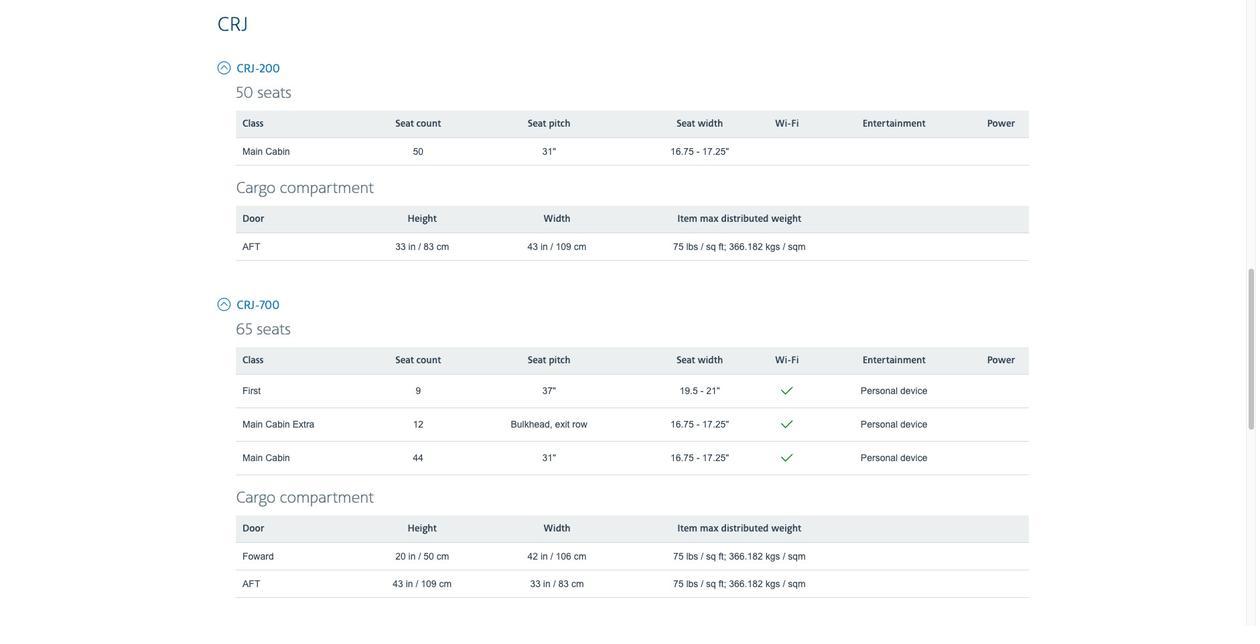 Task type: describe. For each thing, give the bounding box(es) containing it.
item for 50 seats
[[678, 213, 698, 225]]

31" for 44
[[543, 453, 556, 463]]

9
[[416, 386, 421, 396]]

check image for 31"
[[779, 448, 796, 468]]

personal for bulkhead, exit row
[[861, 419, 898, 430]]

75 for item max distributed weight
[[674, 241, 684, 252]]

width for 50 seats
[[544, 213, 571, 225]]

class for 50
[[243, 118, 264, 130]]

distributed for 65 seats
[[722, 523, 769, 535]]

compartment for 50 seats
[[280, 179, 374, 198]]

3 16.75 from the top
[[671, 453, 694, 463]]

2 lbs from the top
[[687, 551, 699, 562]]

max for 65 seats
[[700, 523, 719, 535]]

check image for bulkhead, exit row
[[779, 415, 796, 434]]

height for 65 seats
[[408, 523, 437, 535]]

main cabin for 44
[[243, 453, 290, 463]]

50 for 50 seats
[[236, 84, 254, 103]]

item for 65 seats
[[678, 523, 698, 535]]

21"
[[707, 386, 720, 396]]

cabin for first
[[266, 419, 290, 430]]

extra
[[293, 419, 315, 430]]

crj- for 65
[[237, 298, 260, 313]]

2 vertical spatial 50
[[424, 551, 434, 562]]

height for 50 seats
[[408, 213, 437, 225]]

crj-700
[[237, 298, 280, 313]]

entertainment for 50 seats
[[863, 118, 926, 130]]

kgs for 75 lbs / sq ft; 366.182 kgs / sqm
[[766, 578, 781, 589]]

weight for 65 seats
[[772, 523, 802, 535]]

3 main from the top
[[243, 453, 263, 463]]

- for 50
[[697, 146, 700, 157]]

- for 12
[[697, 419, 700, 430]]

1 horizontal spatial 33 in / 83 cm
[[530, 578, 584, 589]]

main cabin extra
[[243, 419, 315, 430]]

cargo compartment for 50 seats
[[236, 179, 374, 198]]

entertainment for 65 seats
[[863, 354, 926, 366]]

seat width for 50 seats
[[677, 118, 723, 130]]

personal device for 37"
[[861, 386, 928, 396]]

sqm for 75 lbs / sq ft; 366.182 kgs / sqm
[[788, 578, 806, 589]]

personal device for 31"
[[861, 453, 928, 463]]

seat count for 50 seats
[[396, 118, 441, 130]]

42
[[528, 551, 538, 562]]

2 ft; from the top
[[719, 551, 727, 562]]

device for 31"
[[901, 453, 928, 463]]

exit
[[555, 419, 570, 430]]

width for 65 seats
[[698, 354, 723, 366]]

1 horizontal spatial 83
[[559, 578, 569, 589]]

0 vertical spatial 43
[[528, 241, 538, 252]]

door for 65
[[243, 523, 264, 535]]

0 vertical spatial 109
[[556, 241, 572, 252]]

cargo for 50
[[236, 179, 276, 198]]

17.25" for 19.5 - 21"
[[703, 419, 730, 430]]

personal for 31"
[[861, 453, 898, 463]]

1 horizontal spatial 33
[[530, 578, 541, 589]]

65
[[236, 320, 253, 340]]

width for 50 seats
[[698, 118, 723, 130]]

seats for 65 seats
[[257, 320, 291, 340]]

0 horizontal spatial 33
[[396, 241, 406, 252]]

compartment for 65 seats
[[280, 488, 374, 508]]

2 sq from the top
[[706, 551, 716, 562]]

count for 65 seats
[[417, 354, 441, 366]]

31" for 50
[[543, 146, 556, 157]]

seat pitch for 50 seats
[[528, 118, 571, 130]]

crj-200
[[237, 61, 280, 76]]

1 vertical spatial 43 in / 109 cm
[[393, 578, 452, 589]]

0 vertical spatial 43 in / 109 cm
[[528, 241, 587, 252]]

row
[[573, 419, 588, 430]]

item max distributed weight for 65 seats
[[678, 523, 802, 535]]

power for 65 seats
[[988, 354, 1016, 366]]

17.25" for seat width
[[703, 146, 730, 157]]

1 vertical spatial 43
[[393, 578, 403, 589]]

weight for 50 seats
[[772, 213, 802, 225]]

bulkhead, exit row
[[511, 419, 588, 430]]

crj-200 link
[[217, 57, 280, 77]]

366.182 for sq
[[729, 578, 763, 589]]

pitch for 65 seats
[[549, 354, 571, 366]]

distributed for 50 seats
[[722, 213, 769, 225]]

2 sqm from the top
[[788, 551, 806, 562]]

19.5
[[680, 386, 698, 396]]

75 lbs / sq ft; 366.182 kgs / sqm for weight
[[674, 241, 806, 252]]

75 lbs / sq ft; 366.182 kgs / sqm for sq
[[674, 578, 806, 589]]

20 in / 50 cm
[[396, 551, 449, 562]]

door for 50
[[243, 213, 264, 225]]



Task type: locate. For each thing, give the bounding box(es) containing it.
0 vertical spatial ft;
[[719, 241, 727, 252]]

class down 50 seats
[[243, 118, 264, 130]]

1 max from the top
[[700, 213, 719, 225]]

width
[[544, 213, 571, 225], [544, 523, 571, 535]]

2 vertical spatial 75
[[674, 578, 684, 589]]

2 aft from the top
[[243, 578, 260, 589]]

75 lbs / sq ft; 366.182 kgs / sqm
[[674, 241, 806, 252], [674, 551, 806, 562], [674, 578, 806, 589]]

1 weight from the top
[[772, 213, 802, 225]]

kgs
[[766, 241, 781, 252], [766, 551, 781, 562], [766, 578, 781, 589]]

2 kgs from the top
[[766, 551, 781, 562]]

item
[[678, 213, 698, 225], [678, 523, 698, 535]]

2 power from the top
[[988, 354, 1016, 366]]

lbs
[[687, 241, 699, 252], [687, 551, 699, 562], [687, 578, 699, 589]]

1 cargo compartment from the top
[[236, 179, 374, 198]]

main
[[243, 146, 263, 157], [243, 419, 263, 430], [243, 453, 263, 463]]

power for 50 seats
[[988, 118, 1016, 130]]

cargo compartment
[[236, 179, 374, 198], [236, 488, 374, 508]]

cabin left extra
[[266, 419, 290, 430]]

0 vertical spatial distributed
[[722, 213, 769, 225]]

seat count
[[396, 118, 441, 130], [396, 354, 441, 366]]

ft;
[[719, 241, 727, 252], [719, 551, 727, 562], [719, 578, 727, 589]]

0 vertical spatial height
[[408, 213, 437, 225]]

2 wi-fi from the top
[[776, 354, 799, 366]]

sqm
[[788, 241, 806, 252], [788, 551, 806, 562], [788, 578, 806, 589]]

personal device
[[861, 386, 928, 396], [861, 419, 928, 430], [861, 453, 928, 463]]

item max distributed weight
[[678, 213, 802, 225], [678, 523, 802, 535]]

entertainment
[[863, 118, 926, 130], [863, 354, 926, 366]]

1 main from the top
[[243, 146, 263, 157]]

distributed
[[722, 213, 769, 225], [722, 523, 769, 535]]

2 vertical spatial sqm
[[788, 578, 806, 589]]

16.75 - 17.25" for -
[[671, 419, 730, 430]]

1 kgs from the top
[[766, 241, 781, 252]]

50 for 50
[[413, 146, 424, 157]]

0 vertical spatial seat count
[[396, 118, 441, 130]]

aft up crj-700 link
[[243, 241, 260, 252]]

0 vertical spatial 31"
[[543, 146, 556, 157]]

0 vertical spatial fi
[[792, 118, 799, 130]]

2 door from the top
[[243, 523, 264, 535]]

sq for /
[[706, 578, 716, 589]]

main down "main cabin extra" on the bottom of the page
[[243, 453, 263, 463]]

1 count from the top
[[417, 118, 441, 130]]

2 vertical spatial lbs
[[687, 578, 699, 589]]

1 31" from the top
[[543, 146, 556, 157]]

0 vertical spatial wi-
[[776, 118, 792, 130]]

pitch for 50 seats
[[549, 118, 571, 130]]

cabin down 50 seats
[[266, 146, 290, 157]]

2 cargo from the top
[[236, 488, 276, 508]]

crj-
[[237, 61, 260, 76], [237, 298, 260, 313]]

33
[[396, 241, 406, 252], [530, 578, 541, 589]]

cargo compartment for 65 seats
[[236, 488, 374, 508]]

0 vertical spatial seat width
[[677, 118, 723, 130]]

1 vertical spatial seat pitch
[[528, 354, 571, 366]]

2 wi- from the top
[[776, 354, 792, 366]]

3 366.182 from the top
[[729, 578, 763, 589]]

1 vertical spatial crj-
[[237, 298, 260, 313]]

2 crj- from the top
[[237, 298, 260, 313]]

main down first at bottom left
[[243, 419, 263, 430]]

1 vertical spatial width
[[698, 354, 723, 366]]

1 vertical spatial 366.182
[[729, 551, 763, 562]]

door
[[243, 213, 264, 225], [243, 523, 264, 535]]

foward
[[243, 551, 274, 562]]

31"
[[543, 146, 556, 157], [543, 453, 556, 463]]

1 75 from the top
[[674, 241, 684, 252]]

2 fi from the top
[[792, 354, 799, 366]]

class up first at bottom left
[[243, 354, 264, 366]]

seats down 200
[[258, 84, 292, 103]]

3 personal from the top
[[861, 453, 898, 463]]

0 vertical spatial sq
[[706, 241, 716, 252]]

item max distributed weight for 50 seats
[[678, 213, 802, 225]]

2 main cabin from the top
[[243, 453, 290, 463]]

43
[[528, 241, 538, 252], [393, 578, 403, 589]]

1 personal from the top
[[861, 386, 898, 396]]

weight
[[772, 213, 802, 225], [772, 523, 802, 535]]

1 16.75 - 17.25" from the top
[[671, 146, 730, 157]]

1 main cabin from the top
[[243, 146, 290, 157]]

3 personal device from the top
[[861, 453, 928, 463]]

20
[[396, 551, 406, 562]]

width
[[698, 118, 723, 130], [698, 354, 723, 366]]

366.182
[[729, 241, 763, 252], [729, 551, 763, 562], [729, 578, 763, 589]]

1 vertical spatial sq
[[706, 551, 716, 562]]

seats
[[258, 84, 292, 103], [257, 320, 291, 340]]

1 vertical spatial cargo
[[236, 488, 276, 508]]

personal for 37"
[[861, 386, 898, 396]]

2 31" from the top
[[543, 453, 556, 463]]

0 vertical spatial lbs
[[687, 241, 699, 252]]

2 personal device from the top
[[861, 419, 928, 430]]

wi-fi for 50 seats
[[776, 118, 799, 130]]

1 sqm from the top
[[788, 241, 806, 252]]

0 vertical spatial 75 lbs / sq ft; 366.182 kgs / sqm
[[674, 241, 806, 252]]

0 horizontal spatial 109
[[421, 578, 437, 589]]

0 vertical spatial 16.75 - 17.25"
[[671, 146, 730, 157]]

1 vertical spatial 83
[[559, 578, 569, 589]]

2 distributed from the top
[[722, 523, 769, 535]]

1 item max distributed weight from the top
[[678, 213, 802, 225]]

device
[[901, 386, 928, 396], [901, 419, 928, 430], [901, 453, 928, 463]]

fi for 50 seats
[[792, 118, 799, 130]]

16.75
[[671, 146, 694, 157], [671, 419, 694, 430], [671, 453, 694, 463]]

personal
[[861, 386, 898, 396], [861, 419, 898, 430], [861, 453, 898, 463]]

2 vertical spatial 75 lbs / sq ft; 366.182 kgs / sqm
[[674, 578, 806, 589]]

1 17.25" from the top
[[703, 146, 730, 157]]

max for 50 seats
[[700, 213, 719, 225]]

16.75 - 17.25" for width
[[671, 146, 730, 157]]

0 horizontal spatial 43 in / 109 cm
[[393, 578, 452, 589]]

3 kgs from the top
[[766, 578, 781, 589]]

1 power from the top
[[988, 118, 1016, 130]]

1 height from the top
[[408, 213, 437, 225]]

1 vertical spatial class
[[243, 354, 264, 366]]

cm
[[437, 241, 449, 252], [574, 241, 587, 252], [437, 551, 449, 562], [574, 551, 587, 562], [439, 578, 452, 589], [572, 578, 584, 589]]

0 vertical spatial max
[[700, 213, 719, 225]]

1 vertical spatial fi
[[792, 354, 799, 366]]

42 in / 106 cm
[[528, 551, 587, 562]]

0 vertical spatial cargo
[[236, 179, 276, 198]]

1 width from the top
[[698, 118, 723, 130]]

1 vertical spatial wi-
[[776, 354, 792, 366]]

1 vertical spatial entertainment
[[863, 354, 926, 366]]

sqm for item max distributed weight
[[788, 241, 806, 252]]

1 vertical spatial 75
[[674, 551, 684, 562]]

1 width from the top
[[544, 213, 571, 225]]

2 main from the top
[[243, 419, 263, 430]]

1 compartment from the top
[[280, 179, 374, 198]]

1 wi-fi from the top
[[776, 118, 799, 130]]

wi- for 50 seats
[[776, 118, 792, 130]]

main cabin for 50
[[243, 146, 290, 157]]

main for class
[[243, 146, 263, 157]]

2 item max distributed weight from the top
[[678, 523, 802, 535]]

compartment
[[280, 179, 374, 198], [280, 488, 374, 508]]

lbs for max
[[687, 241, 699, 252]]

16.75 for 19.5
[[671, 419, 694, 430]]

class for 65
[[243, 354, 264, 366]]

1 entertainment from the top
[[863, 118, 926, 130]]

0 vertical spatial item max distributed weight
[[678, 213, 802, 225]]

- for 44
[[697, 453, 700, 463]]

1 vertical spatial lbs
[[687, 551, 699, 562]]

1 class from the top
[[243, 118, 264, 130]]

2 75 lbs / sq ft; 366.182 kgs / sqm from the top
[[674, 551, 806, 562]]

cargo
[[236, 179, 276, 198], [236, 488, 276, 508]]

pitch
[[549, 118, 571, 130], [549, 354, 571, 366]]

seats for 50 seats
[[258, 84, 292, 103]]

3 cabin from the top
[[266, 453, 290, 463]]

seat
[[396, 118, 414, 130], [528, 118, 547, 130], [677, 118, 696, 130], [396, 354, 414, 366], [528, 354, 547, 366], [677, 354, 696, 366]]

83
[[424, 241, 434, 252], [559, 578, 569, 589]]

main cabin down "main cabin extra" on the bottom of the page
[[243, 453, 290, 463]]

1 vertical spatial cabin
[[266, 419, 290, 430]]

3 17.25" from the top
[[703, 453, 730, 463]]

1 vertical spatial max
[[700, 523, 719, 535]]

1 horizontal spatial 43 in / 109 cm
[[528, 241, 587, 252]]

43 in / 109 cm
[[528, 241, 587, 252], [393, 578, 452, 589]]

fi for 65 seats
[[792, 354, 799, 366]]

check image
[[779, 381, 796, 401]]

3 device from the top
[[901, 453, 928, 463]]

2 entertainment from the top
[[863, 354, 926, 366]]

-
[[697, 146, 700, 157], [701, 386, 704, 396], [697, 419, 700, 430], [697, 453, 700, 463]]

3 sqm from the top
[[788, 578, 806, 589]]

0 vertical spatial kgs
[[766, 241, 781, 252]]

2 seat count from the top
[[396, 354, 441, 366]]

1 distributed from the top
[[722, 213, 769, 225]]

2 device from the top
[[901, 419, 928, 430]]

16.75 for seat
[[671, 146, 694, 157]]

1 vertical spatial personal device
[[861, 419, 928, 430]]

2 seat width from the top
[[677, 354, 723, 366]]

wi- for 65 seats
[[776, 354, 792, 366]]

2 vertical spatial device
[[901, 453, 928, 463]]

2 17.25" from the top
[[703, 419, 730, 430]]

1 vertical spatial weight
[[772, 523, 802, 535]]

1 seat width from the top
[[677, 118, 723, 130]]

2 class from the top
[[243, 354, 264, 366]]

2 cargo compartment from the top
[[236, 488, 374, 508]]

3 sq from the top
[[706, 578, 716, 589]]

0 vertical spatial personal device
[[861, 386, 928, 396]]

2 personal from the top
[[861, 419, 898, 430]]

0 vertical spatial count
[[417, 118, 441, 130]]

fi
[[792, 118, 799, 130], [792, 354, 799, 366]]

1 vertical spatial power
[[988, 354, 1016, 366]]

1 item from the top
[[678, 213, 698, 225]]

main cabin
[[243, 146, 290, 157], [243, 453, 290, 463]]

2 check image from the top
[[779, 448, 796, 468]]

aft
[[243, 241, 260, 252], [243, 578, 260, 589]]

1 personal device from the top
[[861, 386, 928, 396]]

109
[[556, 241, 572, 252], [421, 578, 437, 589]]

1 vertical spatial check image
[[779, 448, 796, 468]]

65 seats
[[236, 320, 291, 340]]

seat pitch for 65 seats
[[528, 354, 571, 366]]

0 vertical spatial door
[[243, 213, 264, 225]]

crj-700 link
[[217, 294, 280, 314]]

1 vertical spatial ft;
[[719, 551, 727, 562]]

2 vertical spatial ft;
[[719, 578, 727, 589]]

2 75 from the top
[[674, 551, 684, 562]]

19.5 - 21"
[[680, 386, 720, 396]]

44
[[413, 453, 424, 463]]

0 vertical spatial device
[[901, 386, 928, 396]]

1 horizontal spatial 43
[[528, 241, 538, 252]]

2 seat pitch from the top
[[528, 354, 571, 366]]

2 16.75 - 17.25" from the top
[[671, 419, 730, 430]]

cabin
[[266, 146, 290, 157], [266, 419, 290, 430], [266, 453, 290, 463]]

1 vertical spatial count
[[417, 354, 441, 366]]

1 vertical spatial main
[[243, 419, 263, 430]]

1 door from the top
[[243, 213, 264, 225]]

0 vertical spatial cabin
[[266, 146, 290, 157]]

0 vertical spatial pitch
[[549, 118, 571, 130]]

0 vertical spatial 16.75
[[671, 146, 694, 157]]

large image
[[217, 294, 234, 312]]

1 vertical spatial 50
[[413, 146, 424, 157]]

1 vertical spatial width
[[544, 523, 571, 535]]

sq
[[706, 241, 716, 252], [706, 551, 716, 562], [706, 578, 716, 589]]

0 vertical spatial seats
[[258, 84, 292, 103]]

crj- for 50
[[237, 61, 260, 76]]

cabin for class
[[266, 146, 290, 157]]

device for bulkhead, exit row
[[901, 419, 928, 430]]

2 height from the top
[[408, 523, 437, 535]]

2 vertical spatial 16.75 - 17.25"
[[671, 453, 730, 463]]

crj
[[217, 13, 249, 37]]

2 cabin from the top
[[266, 419, 290, 430]]

1 vertical spatial pitch
[[549, 354, 571, 366]]

1 366.182 from the top
[[729, 241, 763, 252]]

2 compartment from the top
[[280, 488, 374, 508]]

first
[[243, 386, 261, 396]]

0 vertical spatial wi-fi
[[776, 118, 799, 130]]

1 vertical spatial sqm
[[788, 551, 806, 562]]

0 vertical spatial width
[[698, 118, 723, 130]]

seat pitch
[[528, 118, 571, 130], [528, 354, 571, 366]]

1 16.75 from the top
[[671, 146, 694, 157]]

0 vertical spatial 50
[[236, 84, 254, 103]]

1 vertical spatial door
[[243, 523, 264, 535]]

3 16.75 - 17.25" from the top
[[671, 453, 730, 463]]

personal device for bulkhead, exit row
[[861, 419, 928, 430]]

height
[[408, 213, 437, 225], [408, 523, 437, 535]]

/
[[419, 241, 421, 252], [551, 241, 553, 252], [701, 241, 704, 252], [783, 241, 786, 252], [419, 551, 421, 562], [551, 551, 553, 562], [701, 551, 704, 562], [783, 551, 786, 562], [416, 578, 419, 589], [553, 578, 556, 589], [701, 578, 704, 589], [783, 578, 786, 589]]

1 sq from the top
[[706, 241, 716, 252]]

1 ft; from the top
[[719, 241, 727, 252]]

sq for distributed
[[706, 241, 716, 252]]

17.25"
[[703, 146, 730, 157], [703, 419, 730, 430], [703, 453, 730, 463]]

0 vertical spatial main
[[243, 146, 263, 157]]

1 vertical spatial 109
[[421, 578, 437, 589]]

1 vertical spatial compartment
[[280, 488, 374, 508]]

0 vertical spatial 75
[[674, 241, 684, 252]]

seat count for 65 seats
[[396, 354, 441, 366]]

wi-fi
[[776, 118, 799, 130], [776, 354, 799, 366]]

1 vertical spatial kgs
[[766, 551, 781, 562]]

50 seats
[[236, 84, 292, 103]]

wi-
[[776, 118, 792, 130], [776, 354, 792, 366]]

1 seat count from the top
[[396, 118, 441, 130]]

2 item from the top
[[678, 523, 698, 535]]

2 vertical spatial 17.25"
[[703, 453, 730, 463]]

- for 9
[[701, 386, 704, 396]]

count for 50 seats
[[417, 118, 441, 130]]

cargo for 65
[[236, 488, 276, 508]]

1 vertical spatial device
[[901, 419, 928, 430]]

0 vertical spatial weight
[[772, 213, 802, 225]]

aft for foward
[[243, 578, 260, 589]]

count
[[417, 118, 441, 130], [417, 354, 441, 366]]

class
[[243, 118, 264, 130], [243, 354, 264, 366]]

main down 50 seats
[[243, 146, 263, 157]]

check image
[[779, 415, 796, 434], [779, 448, 796, 468]]

0 horizontal spatial 83
[[424, 241, 434, 252]]

kgs for item max distributed weight
[[766, 241, 781, 252]]

main cabin down 50 seats
[[243, 146, 290, 157]]

16.75 - 17.25"
[[671, 146, 730, 157], [671, 419, 730, 430], [671, 453, 730, 463]]

seats down 700
[[257, 320, 291, 340]]

2 weight from the top
[[772, 523, 802, 535]]

2 pitch from the top
[[549, 354, 571, 366]]

0 vertical spatial 33
[[396, 241, 406, 252]]

bulkhead,
[[511, 419, 553, 430]]

3 75 lbs / sq ft; 366.182 kgs / sqm from the top
[[674, 578, 806, 589]]

1 horizontal spatial 109
[[556, 241, 572, 252]]

1 vertical spatial seats
[[257, 320, 291, 340]]

1 cabin from the top
[[266, 146, 290, 157]]

ft; for distributed
[[719, 241, 727, 252]]

1 cargo from the top
[[236, 179, 276, 198]]

large image
[[217, 57, 234, 76]]

1 seat pitch from the top
[[528, 118, 571, 130]]

1 vertical spatial item
[[678, 523, 698, 535]]

1 vertical spatial wi-fi
[[776, 354, 799, 366]]

0 horizontal spatial 33 in / 83 cm
[[396, 241, 449, 252]]

cabin down "main cabin extra" on the bottom of the page
[[266, 453, 290, 463]]

0 vertical spatial cargo compartment
[[236, 179, 374, 198]]

1 lbs from the top
[[687, 241, 699, 252]]

2 max from the top
[[700, 523, 719, 535]]

1 aft from the top
[[243, 241, 260, 252]]

75 for 75 lbs / sq ft; 366.182 kgs / sqm
[[674, 578, 684, 589]]

1 vertical spatial 16.75 - 17.25"
[[671, 419, 730, 430]]

crj- right large icon
[[237, 298, 260, 313]]

0 vertical spatial sqm
[[788, 241, 806, 252]]

50
[[236, 84, 254, 103], [413, 146, 424, 157], [424, 551, 434, 562]]

2 vertical spatial personal
[[861, 453, 898, 463]]

ft; for /
[[719, 578, 727, 589]]

1 fi from the top
[[792, 118, 799, 130]]

2 16.75 from the top
[[671, 419, 694, 430]]

0 vertical spatial check image
[[779, 415, 796, 434]]

37"
[[543, 386, 556, 396]]

1 vertical spatial main cabin
[[243, 453, 290, 463]]

33 in / 83 cm
[[396, 241, 449, 252], [530, 578, 584, 589]]

max
[[700, 213, 719, 225], [700, 523, 719, 535]]

0 vertical spatial power
[[988, 118, 1016, 130]]

2 width from the top
[[698, 354, 723, 366]]

seat width
[[677, 118, 723, 130], [677, 354, 723, 366]]

12
[[413, 419, 424, 430]]

1 check image from the top
[[779, 415, 796, 434]]

3 75 from the top
[[674, 578, 684, 589]]

1 vertical spatial 17.25"
[[703, 419, 730, 430]]

700
[[260, 298, 280, 313]]

0 vertical spatial 33 in / 83 cm
[[396, 241, 449, 252]]

2 vertical spatial kgs
[[766, 578, 781, 589]]

aft for door
[[243, 241, 260, 252]]

106
[[556, 551, 572, 562]]

main for first
[[243, 419, 263, 430]]

1 vertical spatial item max distributed weight
[[678, 523, 802, 535]]

lbs for lbs
[[687, 578, 699, 589]]

1 wi- from the top
[[776, 118, 792, 130]]

75
[[674, 241, 684, 252], [674, 551, 684, 562], [674, 578, 684, 589]]

crj- right large image
[[237, 61, 260, 76]]

2 vertical spatial 366.182
[[729, 578, 763, 589]]

1 75 lbs / sq ft; 366.182 kgs / sqm from the top
[[674, 241, 806, 252]]

2 366.182 from the top
[[729, 551, 763, 562]]

200
[[260, 61, 280, 76]]

wi-fi for 65 seats
[[776, 354, 799, 366]]

366.182 for weight
[[729, 241, 763, 252]]

seat width for 65 seats
[[677, 354, 723, 366]]

1 pitch from the top
[[549, 118, 571, 130]]

aft down foward
[[243, 578, 260, 589]]

in
[[409, 241, 416, 252], [541, 241, 548, 252], [409, 551, 416, 562], [541, 551, 548, 562], [406, 578, 413, 589], [544, 578, 551, 589]]

power
[[988, 118, 1016, 130], [988, 354, 1016, 366]]

2 count from the top
[[417, 354, 441, 366]]

1 device from the top
[[901, 386, 928, 396]]

width for 65 seats
[[544, 523, 571, 535]]

device for 37"
[[901, 386, 928, 396]]

0 vertical spatial 83
[[424, 241, 434, 252]]



Task type: vqa. For each thing, say whether or not it's contained in the screenshot.
21"
yes



